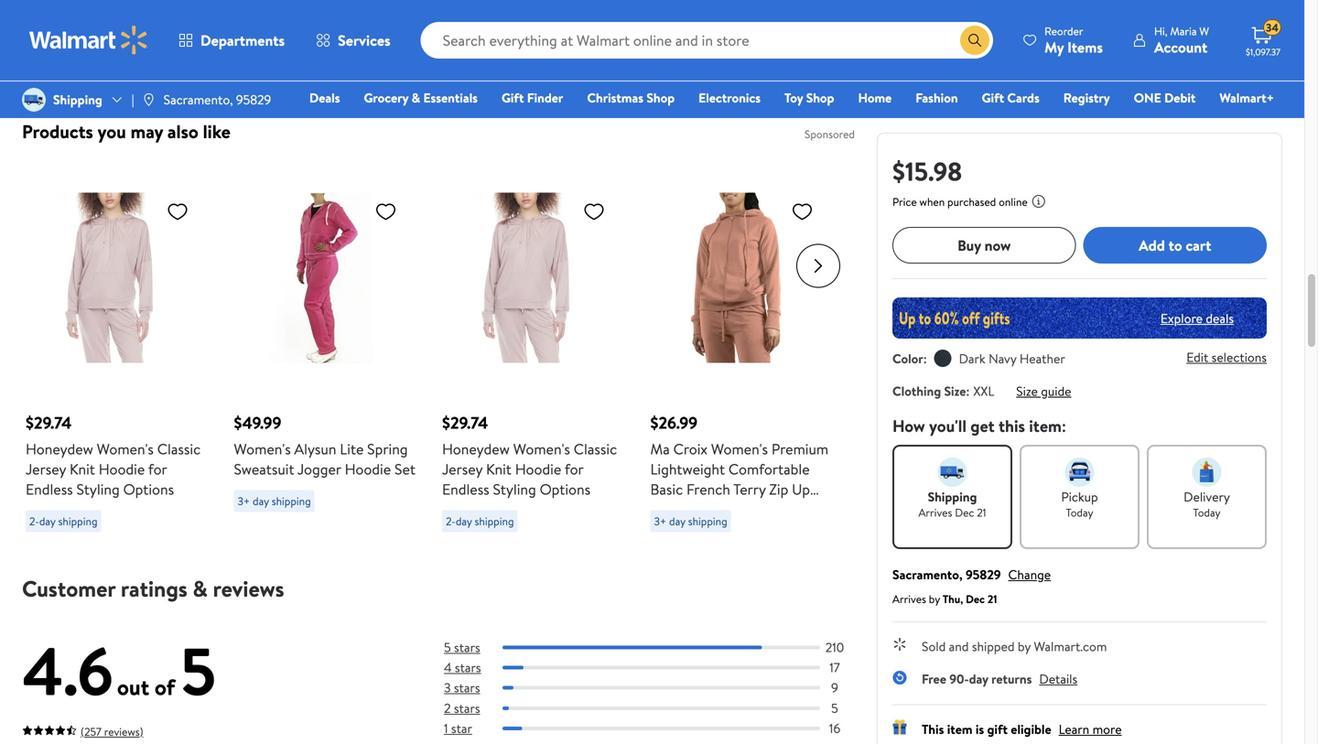 Task type: vqa. For each thing, say whether or not it's contained in the screenshot.
'24'
no



Task type: describe. For each thing, give the bounding box(es) containing it.
dec inside 'shipping arrives dec 21'
[[955, 505, 974, 520]]

pickup today
[[1061, 488, 1098, 520]]

shipping for women's alysun lite spring sweatsuit jogger hoodie set image
[[272, 493, 311, 509]]

endless for 1st honeydew women's classic jersey knit hoodie for endless styling options image
[[26, 479, 73, 499]]

change button
[[1008, 566, 1051, 584]]

home
[[858, 89, 892, 107]]

gift
[[987, 720, 1008, 738]]

customer
[[22, 574, 116, 604]]

home link
[[850, 88, 900, 108]]

2- for fourth product group from the right
[[29, 514, 39, 529]]

210
[[826, 639, 844, 656]]

maria
[[1170, 23, 1197, 39]]

deals link
[[301, 88, 348, 108]]

hoodie inside $26.99 ma croix women's premium lightweight comfortable basic french terry zip up hoodie outwear 3+ day shipping
[[650, 499, 697, 520]]

also
[[167, 119, 198, 144]]

sold
[[922, 638, 946, 655]]

intent image for pickup image
[[1065, 458, 1094, 487]]

online
[[999, 194, 1028, 210]]

clothing
[[893, 382, 941, 400]]

of
[[155, 672, 175, 703]]

95829 for sacramento, 95829
[[236, 91, 271, 108]]

4.6 out of 5
[[22, 625, 216, 717]]

21 inside sacramento, 95829 change arrives by thu, dec 21
[[988, 591, 997, 607]]

customer ratings & reviews
[[22, 574, 284, 604]]

women's alysun lite spring sweatsuit jogger hoodie set image
[[234, 193, 404, 363]]

grocery & essentials link
[[356, 88, 486, 108]]

1 horizontal spatial :
[[966, 382, 970, 400]]

shipping inside $26.99 ma croix women's premium lightweight comfortable basic french terry zip up hoodie outwear 3+ day shipping
[[688, 514, 728, 529]]

9
[[831, 679, 838, 697]]

2- for second product group from right
[[446, 514, 456, 529]]

free
[[922, 670, 946, 688]]

5 for 5
[[831, 699, 838, 717]]

5%
[[218, 52, 236, 72]]

is
[[976, 720, 984, 738]]

delivery
[[1184, 488, 1230, 506]]

today for delivery
[[1193, 505, 1221, 520]]

pre-
[[498, 52, 525, 72]]

walmart.com
[[1034, 638, 1107, 655]]

stars for 3 stars
[[454, 679, 480, 697]]

you're
[[455, 52, 494, 72]]

free 90-day returns details
[[922, 670, 1078, 688]]

reviews)
[[104, 724, 143, 740]]

walmart image
[[29, 26, 148, 55]]

walmart.com.
[[324, 52, 412, 72]]

4
[[444, 659, 452, 677]]

hi, maria w account
[[1154, 23, 1209, 57]]

gift finder link
[[493, 88, 572, 108]]

Search search field
[[421, 22, 993, 59]]

for for 1st honeydew women's classic jersey knit hoodie for endless styling options image
[[148, 459, 167, 479]]

$29.74 for 1st honeydew women's classic jersey knit hoodie for endless styling options image
[[26, 411, 72, 434]]

shipping for second honeydew women's classic jersey knit hoodie for endless styling options image from the left
[[475, 514, 514, 529]]

earn
[[185, 52, 214, 72]]

cart
[[1186, 235, 1211, 255]]

risk.
[[678, 52, 703, 72]]

color :
[[893, 350, 927, 368]]

out
[[117, 672, 149, 703]]

size guide button
[[1016, 382, 1072, 400]]

toy shop
[[785, 89, 834, 107]]

day for 1st honeydew women's classic jersey knit hoodie for endless styling options image
[[39, 514, 56, 529]]

sacramento, 95829 change arrives by thu, dec 21
[[893, 566, 1051, 607]]

if
[[442, 52, 451, 72]]

explore deals link
[[1153, 302, 1241, 334]]

zip
[[769, 479, 788, 499]]

honeydew for second honeydew women's classic jersey knit hoodie for endless styling options image from the left
[[442, 439, 510, 459]]

add to favorites list, women's alysun lite spring sweatsuit jogger hoodie set image
[[375, 200, 397, 223]]

progress bar for 5
[[503, 707, 820, 710]]

essentials
[[423, 89, 478, 107]]

heather
[[1020, 350, 1065, 368]]

next slide for products you may also like list image
[[796, 244, 840, 288]]

sweatsuit
[[234, 459, 294, 479]]

$29.74 for second honeydew women's classic jersey knit hoodie for endless styling options image from the left
[[442, 411, 488, 434]]

1
[[444, 719, 448, 737]]

edit selections
[[1187, 348, 1267, 366]]

capitalone image
[[96, 40, 170, 87]]

4.6
[[22, 625, 114, 717]]

deals
[[309, 89, 340, 107]]

$1,097.37
[[1246, 46, 1281, 58]]

item:
[[1029, 415, 1067, 438]]

women's inside $49.99 women's alysun lite spring sweatsuit jogger hoodie set
[[234, 439, 291, 459]]

shipping arrives dec 21
[[919, 488, 986, 520]]

2 size from the left
[[1016, 382, 1038, 400]]

items
[[1068, 37, 1103, 57]]

honeydew for 1st honeydew women's classic jersey knit hoodie for endless styling options image
[[26, 439, 93, 459]]

women's inside $26.99 ma croix women's premium lightweight comfortable basic french terry zip up hoodie outwear 3+ day shipping
[[711, 439, 768, 459]]

3+ inside $26.99 ma croix women's premium lightweight comfortable basic french terry zip up hoodie outwear 3+ day shipping
[[654, 514, 667, 529]]

0 vertical spatial :
[[923, 350, 927, 368]]

hoodie inside $49.99 women's alysun lite spring sweatsuit jogger hoodie set
[[345, 459, 391, 479]]

this
[[922, 720, 944, 738]]

$29.74 honeydew women's classic jersey knit hoodie for endless styling options for second product group from right
[[442, 411, 617, 499]]

gift for gift finder
[[502, 89, 524, 107]]

2 stars
[[444, 699, 480, 717]]

croix
[[673, 439, 708, 459]]

classic for 1st honeydew women's classic jersey knit hoodie for endless styling options image
[[157, 439, 201, 459]]

ma croix women's premium lightweight comfortable basic french terry zip up hoodie outwear image
[[650, 193, 821, 363]]

approved
[[525, 52, 584, 72]]

1 horizontal spatial by
[[1018, 638, 1031, 655]]

deals
[[1206, 309, 1234, 327]]

0 horizontal spatial &
[[193, 574, 208, 604]]

options for 1st honeydew women's classic jersey knit hoodie for endless styling options image
[[123, 479, 174, 499]]

walmart+ link
[[1211, 88, 1283, 108]]

how you'll get this item:
[[893, 415, 1067, 438]]

sacramento, for sacramento, 95829 change arrives by thu, dec 21
[[893, 566, 963, 584]]

day inside $26.99 ma croix women's premium lightweight comfortable basic french terry zip up hoodie outwear 3+ day shipping
[[669, 514, 686, 529]]

buy now button
[[893, 227, 1076, 264]]

95829 for sacramento, 95829 change arrives by thu, dec 21
[[966, 566, 1001, 584]]

change
[[1008, 566, 1051, 584]]

3
[[444, 679, 451, 697]]

up
[[792, 479, 810, 499]]

progress bar for 16
[[503, 727, 820, 730]]

grocery & essentials
[[364, 89, 478, 107]]

may
[[131, 119, 163, 144]]

buy now
[[958, 235, 1011, 255]]

progress bar for 9
[[503, 686, 820, 690]]

for for second honeydew women's classic jersey knit hoodie for endless styling options image from the left
[[565, 459, 583, 479]]

(257
[[81, 724, 102, 740]]

account
[[1154, 37, 1208, 57]]

departments
[[200, 30, 285, 50]]

2 honeydew women's classic jersey knit hoodie for endless styling options image from the left
[[442, 193, 612, 363]]

styling for second honeydew women's classic jersey knit hoodie for endless styling options image from the left
[[493, 479, 536, 499]]

selections
[[1212, 348, 1267, 366]]

guide
[[1041, 382, 1072, 400]]

shop for christmas shop
[[647, 89, 675, 107]]

shipping for 1st honeydew women's classic jersey knit hoodie for endless styling options image
[[58, 514, 98, 529]]

edit selections button
[[1187, 348, 1267, 366]]

grocery
[[364, 89, 409, 107]]

services button
[[300, 18, 406, 62]]

capital one  earn 5% cash back on walmart.com. see if you're pre-approved with no credit risk. learn more element
[[718, 53, 781, 72]]

back
[[271, 52, 301, 72]]

toy shop link
[[776, 88, 843, 108]]

one
[[1134, 89, 1161, 107]]

0 horizontal spatial more
[[752, 54, 781, 71]]



Task type: locate. For each thing, give the bounding box(es) containing it.
product group containing $49.99
[[234, 156, 417, 542]]

1 vertical spatial 21
[[988, 591, 997, 607]]

1 horizontal spatial 5
[[444, 639, 451, 656]]

2-day shipping for second product group from right
[[446, 514, 514, 529]]

fashion link
[[907, 88, 966, 108]]

clothing size : xxl
[[893, 382, 994, 400]]

5 up the "4"
[[444, 639, 451, 656]]

: left xxl
[[966, 382, 970, 400]]

one debit link
[[1126, 88, 1204, 108]]

0 horizontal spatial :
[[923, 350, 927, 368]]

0 vertical spatial more
[[752, 54, 781, 71]]

$29.74 honeydew women's classic jersey knit hoodie for endless styling options
[[26, 411, 201, 499], [442, 411, 617, 499]]

gift cards link
[[974, 88, 1048, 108]]

1 horizontal spatial $29.74
[[442, 411, 488, 434]]

0 vertical spatial dec
[[955, 505, 974, 520]]

95829
[[236, 91, 271, 108], [966, 566, 1001, 584]]

stars right 2
[[454, 699, 480, 717]]

3+
[[238, 493, 250, 509], [654, 514, 667, 529]]

alysun
[[294, 439, 336, 459]]

1 women's from the left
[[97, 439, 154, 459]]

21 inside 'shipping arrives dec 21'
[[977, 505, 986, 520]]

1 vertical spatial learn
[[1059, 720, 1090, 738]]

0 horizontal spatial 5
[[180, 625, 216, 717]]

search icon image
[[968, 33, 982, 48]]

0 horizontal spatial endless
[[26, 479, 73, 499]]

stars
[[454, 639, 480, 656], [455, 659, 481, 677], [454, 679, 480, 697], [454, 699, 480, 717]]

2 jersey from the left
[[442, 459, 483, 479]]

add to cart
[[1139, 235, 1211, 255]]

shipping for shipping arrives dec 21
[[928, 488, 977, 506]]

2 $29.74 honeydew women's classic jersey knit hoodie for endless styling options from the left
[[442, 411, 617, 499]]

1 knit from the left
[[70, 459, 95, 479]]

stars right the "4"
[[455, 659, 481, 677]]

today down intent image for pickup in the right of the page
[[1066, 505, 1094, 520]]

0 horizontal spatial learn
[[718, 54, 749, 71]]

4 women's from the left
[[711, 439, 768, 459]]

1 endless from the left
[[26, 479, 73, 499]]

shipping for shipping
[[53, 91, 102, 108]]

gift finder
[[502, 89, 563, 107]]

1 horizontal spatial 2-day shipping
[[446, 514, 514, 529]]

1 2- from the left
[[29, 514, 39, 529]]

0 horizontal spatial knit
[[70, 459, 95, 479]]

2 $29.74 from the left
[[442, 411, 488, 434]]

comfortable
[[729, 459, 810, 479]]

shipping
[[53, 91, 102, 108], [928, 488, 977, 506]]

gift for gift cards
[[982, 89, 1004, 107]]

by right "shipped"
[[1018, 638, 1031, 655]]

1 horizontal spatial size
[[1016, 382, 1038, 400]]

on
[[305, 52, 321, 72]]

more up electronics 'link'
[[752, 54, 781, 71]]

0 horizontal spatial 3+
[[238, 493, 250, 509]]

options for second honeydew women's classic jersey knit hoodie for endless styling options image from the left
[[540, 479, 591, 499]]

classic left ma
[[574, 439, 617, 459]]

honeydew women's classic jersey knit hoodie for endless styling options image
[[26, 193, 196, 363], [442, 193, 612, 363]]

5
[[180, 625, 216, 717], [444, 639, 451, 656], [831, 699, 838, 717]]

size left xxl
[[944, 382, 966, 400]]

sacramento, up the thu,
[[893, 566, 963, 584]]

1 vertical spatial 3+
[[654, 514, 667, 529]]

arrives inside 'shipping arrives dec 21'
[[919, 505, 952, 520]]

1 vertical spatial &
[[193, 574, 208, 604]]

1 horizontal spatial sacramento,
[[893, 566, 963, 584]]

intent image for delivery image
[[1192, 458, 1222, 487]]

0 horizontal spatial styling
[[76, 479, 120, 499]]

to
[[1169, 235, 1182, 255]]

1 today from the left
[[1066, 505, 1094, 520]]

up to sixty percent off deals. shop now. image
[[893, 298, 1267, 339]]

gift left finder
[[502, 89, 524, 107]]

1 progress bar from the top
[[503, 646, 820, 650]]

stars for 4 stars
[[455, 659, 481, 677]]

|
[[132, 91, 134, 108]]

1 $29.74 from the left
[[26, 411, 72, 434]]

jogger
[[297, 459, 341, 479]]

sacramento, inside sacramento, 95829 change arrives by thu, dec 21
[[893, 566, 963, 584]]

0 horizontal spatial sacramento,
[[164, 91, 233, 108]]

1 horizontal spatial shipping
[[928, 488, 977, 506]]

xxl
[[973, 382, 994, 400]]

more right eligible
[[1093, 720, 1122, 738]]

today for pickup
[[1066, 505, 1094, 520]]

0 horizontal spatial add to favorites list, honeydew women's classic jersey knit hoodie for endless styling options image
[[167, 200, 189, 223]]

sold and shipped by walmart.com
[[922, 638, 1107, 655]]

product group containing $26.99
[[650, 156, 833, 542]]

3 product group from the left
[[442, 156, 625, 542]]

knit
[[70, 459, 95, 479], [486, 459, 512, 479]]

0 horizontal spatial size
[[944, 382, 966, 400]]

shop down credit
[[647, 89, 675, 107]]

endless
[[26, 479, 73, 499], [442, 479, 489, 499]]

1 vertical spatial shipping
[[928, 488, 977, 506]]

stars right 3
[[454, 679, 480, 697]]

products you may also like
[[22, 119, 231, 144]]

learn up electronics
[[718, 54, 749, 71]]

0 horizontal spatial honeydew
[[26, 439, 93, 459]]

2 gift from the left
[[982, 89, 1004, 107]]

you'll
[[929, 415, 967, 438]]

1 horizontal spatial jersey
[[442, 459, 483, 479]]

product group
[[26, 156, 208, 542], [234, 156, 417, 542], [442, 156, 625, 542], [650, 156, 833, 542]]

2 styling from the left
[[493, 479, 536, 499]]

1 horizontal spatial &
[[412, 89, 420, 107]]

 image
[[22, 88, 46, 112]]

navy
[[989, 350, 1017, 368]]

3 stars
[[444, 679, 480, 697]]

1 horizontal spatial honeydew
[[442, 439, 510, 459]]

21 right the thu,
[[988, 591, 997, 607]]

day
[[253, 493, 269, 509], [39, 514, 56, 529], [456, 514, 472, 529], [669, 514, 686, 529], [969, 670, 988, 688]]

more
[[752, 54, 781, 71], [1093, 720, 1122, 738]]

today down intent image for delivery
[[1193, 505, 1221, 520]]

credit
[[637, 52, 675, 72]]

add to favorites list, ma croix women's premium lightweight comfortable basic french terry zip up hoodie outwear image
[[791, 200, 813, 223]]

shop right 'toy'
[[806, 89, 834, 107]]

french
[[687, 479, 730, 499]]

1 horizontal spatial learn
[[1059, 720, 1090, 738]]

get
[[971, 415, 995, 438]]

add to favorites list, honeydew women's classic jersey knit hoodie for endless styling options image
[[167, 200, 189, 223], [583, 200, 605, 223]]

0 horizontal spatial classic
[[157, 439, 201, 459]]

 image
[[142, 92, 156, 107]]

fashion
[[916, 89, 958, 107]]

2 for from the left
[[565, 459, 583, 479]]

today
[[1066, 505, 1094, 520], [1193, 505, 1221, 520]]

1 for from the left
[[148, 459, 167, 479]]

1 horizontal spatial gift
[[982, 89, 1004, 107]]

christmas shop
[[587, 89, 675, 107]]

buy
[[958, 235, 981, 255]]

1 horizontal spatial today
[[1193, 505, 1221, 520]]

0 horizontal spatial 95829
[[236, 91, 271, 108]]

add to favorites list, honeydew women's classic jersey knit hoodie for endless styling options image for 1st honeydew women's classic jersey knit hoodie for endless styling options image
[[167, 200, 189, 223]]

0 horizontal spatial shipping
[[53, 91, 102, 108]]

1 horizontal spatial for
[[565, 459, 583, 479]]

2-day shipping for fourth product group from the right
[[29, 514, 98, 529]]

0 vertical spatial shipping
[[53, 91, 102, 108]]

$15.98
[[893, 153, 962, 189]]

gift left cards at the top of the page
[[982, 89, 1004, 107]]

shipping inside 'shipping arrives dec 21'
[[928, 488, 977, 506]]

1 horizontal spatial endless
[[442, 479, 489, 499]]

& right grocery
[[412, 89, 420, 107]]

by
[[929, 591, 940, 607], [1018, 638, 1031, 655]]

17
[[830, 659, 840, 677]]

0 vertical spatial learn
[[718, 54, 749, 71]]

dark navy heather
[[959, 350, 1065, 368]]

arrives down intent image for shipping
[[919, 505, 952, 520]]

reviews
[[213, 574, 284, 604]]

hoodie
[[99, 459, 145, 479], [345, 459, 391, 479], [515, 459, 561, 479], [650, 499, 697, 520]]

95829 left 'change'
[[966, 566, 1001, 584]]

size guide
[[1016, 382, 1072, 400]]

classic for second honeydew women's classic jersey knit hoodie for endless styling options image from the left
[[574, 439, 617, 459]]

eligible
[[1011, 720, 1052, 738]]

legal information image
[[1031, 194, 1046, 209]]

ma
[[650, 439, 670, 459]]

2 endless from the left
[[442, 479, 489, 499]]

1 vertical spatial arrives
[[893, 591, 926, 607]]

knit for second honeydew women's classic jersey knit hoodie for endless styling options image from the left
[[486, 459, 512, 479]]

0 horizontal spatial 21
[[977, 505, 986, 520]]

2-
[[29, 514, 39, 529], [446, 514, 456, 529]]

sacramento, up also
[[164, 91, 233, 108]]

5 progress bar from the top
[[503, 727, 820, 730]]

dec down intent image for shipping
[[955, 505, 974, 520]]

1 horizontal spatial knit
[[486, 459, 512, 479]]

explore deals
[[1161, 309, 1234, 327]]

one debit
[[1134, 89, 1196, 107]]

0 horizontal spatial jersey
[[26, 459, 66, 479]]

0 horizontal spatial $29.74
[[26, 411, 72, 434]]

0 horizontal spatial by
[[929, 591, 940, 607]]

0 vertical spatial 95829
[[236, 91, 271, 108]]

0 horizontal spatial honeydew women's classic jersey knit hoodie for endless styling options image
[[26, 193, 196, 363]]

dec right the thu,
[[966, 591, 985, 607]]

you
[[98, 119, 126, 144]]

0 vertical spatial by
[[929, 591, 940, 607]]

3 women's from the left
[[513, 439, 570, 459]]

3+ down basic at the bottom of page
[[654, 514, 667, 529]]

sacramento, for sacramento, 95829
[[164, 91, 233, 108]]

styling
[[76, 479, 120, 499], [493, 479, 536, 499]]

2 add to favorites list, honeydew women's classic jersey knit hoodie for endless styling options image from the left
[[583, 200, 605, 223]]

1 classic from the left
[[157, 439, 201, 459]]

1 size from the left
[[944, 382, 966, 400]]

edit
[[1187, 348, 1209, 366]]

learn more
[[718, 54, 781, 71]]

when
[[920, 194, 945, 210]]

classic left sweatsuit
[[157, 439, 201, 459]]

arrives left the thu,
[[893, 591, 926, 607]]

1 horizontal spatial $29.74 honeydew women's classic jersey knit hoodie for endless styling options
[[442, 411, 617, 499]]

1 gift from the left
[[502, 89, 524, 107]]

4 stars
[[444, 659, 481, 677]]

0 horizontal spatial today
[[1066, 505, 1094, 520]]

1 vertical spatial sacramento,
[[893, 566, 963, 584]]

5 down 9 at the right bottom
[[831, 699, 838, 717]]

$29.74 honeydew women's classic jersey knit hoodie for endless styling options for fourth product group from the right
[[26, 411, 201, 499]]

day for women's alysun lite spring sweatsuit jogger hoodie set image
[[253, 493, 269, 509]]

jersey for 1st honeydew women's classic jersey knit hoodie for endless styling options image
[[26, 459, 66, 479]]

with
[[587, 52, 614, 72]]

by left the thu,
[[929, 591, 940, 607]]

size left guide
[[1016, 382, 1038, 400]]

shop for toy shop
[[806, 89, 834, 107]]

by inside sacramento, 95829 change arrives by thu, dec 21
[[929, 591, 940, 607]]

progress bar for 17
[[503, 666, 820, 670]]

2 women's from the left
[[234, 439, 291, 459]]

0 vertical spatial sacramento,
[[164, 91, 233, 108]]

today inside delivery today
[[1193, 505, 1221, 520]]

1 horizontal spatial options
[[540, 479, 591, 499]]

0 vertical spatial &
[[412, 89, 420, 107]]

0 horizontal spatial for
[[148, 459, 167, 479]]

women's
[[97, 439, 154, 459], [234, 439, 291, 459], [513, 439, 570, 459], [711, 439, 768, 459]]

arrives
[[919, 505, 952, 520], [893, 591, 926, 607]]

1 shop from the left
[[647, 89, 675, 107]]

star
[[451, 719, 472, 737]]

95829 inside sacramento, 95829 change arrives by thu, dec 21
[[966, 566, 1001, 584]]

1 horizontal spatial 95829
[[966, 566, 1001, 584]]

0 horizontal spatial shop
[[647, 89, 675, 107]]

2 today from the left
[[1193, 505, 1221, 520]]

1 horizontal spatial 2-
[[446, 514, 456, 529]]

2 2- from the left
[[446, 514, 456, 529]]

21 up sacramento, 95829 change arrives by thu, dec 21
[[977, 505, 986, 520]]

0 horizontal spatial 2-day shipping
[[29, 514, 98, 529]]

3 progress bar from the top
[[503, 686, 820, 690]]

2 2-day shipping from the left
[[446, 514, 514, 529]]

ratings
[[121, 574, 187, 604]]

5 right of
[[180, 625, 216, 717]]

2 product group from the left
[[234, 156, 417, 542]]

today inside pickup today
[[1066, 505, 1094, 520]]

1 horizontal spatial classic
[[574, 439, 617, 459]]

1 2-day shipping from the left
[[29, 514, 98, 529]]

0 vertical spatial 21
[[977, 505, 986, 520]]

electronics
[[699, 89, 761, 107]]

95829 down the cash
[[236, 91, 271, 108]]

2 progress bar from the top
[[503, 666, 820, 670]]

shipping
[[272, 493, 311, 509], [58, 514, 98, 529], [475, 514, 514, 529], [688, 514, 728, 529]]

learn
[[718, 54, 749, 71], [1059, 720, 1090, 738]]

1 styling from the left
[[76, 479, 120, 499]]

$49.99
[[234, 411, 281, 434]]

: up clothing
[[923, 350, 927, 368]]

walmart+
[[1220, 89, 1274, 107]]

1 horizontal spatial 3+
[[654, 514, 667, 529]]

w
[[1200, 23, 1209, 39]]

0 vertical spatial 3+
[[238, 493, 250, 509]]

1 vertical spatial more
[[1093, 720, 1122, 738]]

progress bar
[[503, 646, 820, 650], [503, 666, 820, 670], [503, 686, 820, 690], [503, 707, 820, 710], [503, 727, 820, 730]]

0 horizontal spatial 2-
[[29, 514, 39, 529]]

electronics link
[[690, 88, 769, 108]]

1 honeydew from the left
[[26, 439, 93, 459]]

34
[[1266, 20, 1279, 35]]

gifting made easy image
[[893, 720, 907, 735]]

3+ down sweatsuit
[[238, 493, 250, 509]]

2 shop from the left
[[806, 89, 834, 107]]

2 classic from the left
[[574, 439, 617, 459]]

1 horizontal spatial more
[[1093, 720, 1122, 738]]

premium
[[772, 439, 829, 459]]

stars up 4 stars
[[454, 639, 480, 656]]

styling for 1st honeydew women's classic jersey knit hoodie for endless styling options image
[[76, 479, 120, 499]]

2 knit from the left
[[486, 459, 512, 479]]

finder
[[527, 89, 563, 107]]

stars for 5 stars
[[454, 639, 480, 656]]

dec inside sacramento, 95829 change arrives by thu, dec 21
[[966, 591, 985, 607]]

price when purchased online
[[893, 194, 1028, 210]]

how
[[893, 415, 925, 438]]

1 horizontal spatial shop
[[806, 89, 834, 107]]

add to favorites list, honeydew women's classic jersey knit hoodie for endless styling options image for second honeydew women's classic jersey knit hoodie for endless styling options image from the left
[[583, 200, 605, 223]]

$26.99
[[650, 411, 698, 434]]

no
[[618, 52, 634, 72]]

2 options from the left
[[540, 479, 591, 499]]

& right ratings
[[193, 574, 208, 604]]

0 vertical spatial arrives
[[919, 505, 952, 520]]

1 vertical spatial by
[[1018, 638, 1031, 655]]

0 horizontal spatial gift
[[502, 89, 524, 107]]

1 horizontal spatial 21
[[988, 591, 997, 607]]

1 options from the left
[[123, 479, 174, 499]]

progress bar for 210
[[503, 646, 820, 650]]

knit for 1st honeydew women's classic jersey knit hoodie for endless styling options image
[[70, 459, 95, 479]]

outwear
[[700, 499, 756, 520]]

1 honeydew women's classic jersey knit hoodie for endless styling options image from the left
[[26, 193, 196, 363]]

shipped
[[972, 638, 1015, 655]]

0 horizontal spatial $29.74 honeydew women's classic jersey knit hoodie for endless styling options
[[26, 411, 201, 499]]

1 jersey from the left
[[26, 459, 66, 479]]

shipping down intent image for shipping
[[928, 488, 977, 506]]

1 horizontal spatial honeydew women's classic jersey knit hoodie for endless styling options image
[[442, 193, 612, 363]]

1 horizontal spatial styling
[[493, 479, 536, 499]]

endless for second honeydew women's classic jersey knit hoodie for endless styling options image from the left
[[442, 479, 489, 499]]

1 vertical spatial dec
[[966, 591, 985, 607]]

5 stars
[[444, 639, 480, 656]]

cash
[[239, 52, 268, 72]]

2 honeydew from the left
[[442, 439, 510, 459]]

4 progress bar from the top
[[503, 707, 820, 710]]

1 add to favorites list, honeydew women's classic jersey knit hoodie for endless styling options image from the left
[[167, 200, 189, 223]]

1 vertical spatial :
[[966, 382, 970, 400]]

hi,
[[1154, 23, 1168, 39]]

day for second honeydew women's classic jersey knit hoodie for endless styling options image from the left
[[456, 514, 472, 529]]

5 for 5 stars
[[444, 639, 451, 656]]

intent image for shipping image
[[938, 458, 967, 487]]

1 product group from the left
[[26, 156, 208, 542]]

1 vertical spatial 95829
[[966, 566, 1001, 584]]

Walmart Site-Wide search field
[[421, 22, 993, 59]]

learn right eligible
[[1059, 720, 1090, 738]]

2 horizontal spatial 5
[[831, 699, 838, 717]]

4 product group from the left
[[650, 156, 833, 542]]

1 horizontal spatial add to favorites list, honeydew women's classic jersey knit hoodie for endless styling options image
[[583, 200, 605, 223]]

(257 reviews)
[[81, 724, 143, 740]]

jersey for second honeydew women's classic jersey knit hoodie for endless styling options image from the left
[[442, 459, 483, 479]]

1 $29.74 honeydew women's classic jersey knit hoodie for endless styling options from the left
[[26, 411, 201, 499]]

stars for 2 stars
[[454, 699, 480, 717]]

christmas
[[587, 89, 644, 107]]

arrives inside sacramento, 95829 change arrives by thu, dec 21
[[893, 591, 926, 607]]

0 horizontal spatial options
[[123, 479, 174, 499]]

shipping up products
[[53, 91, 102, 108]]



